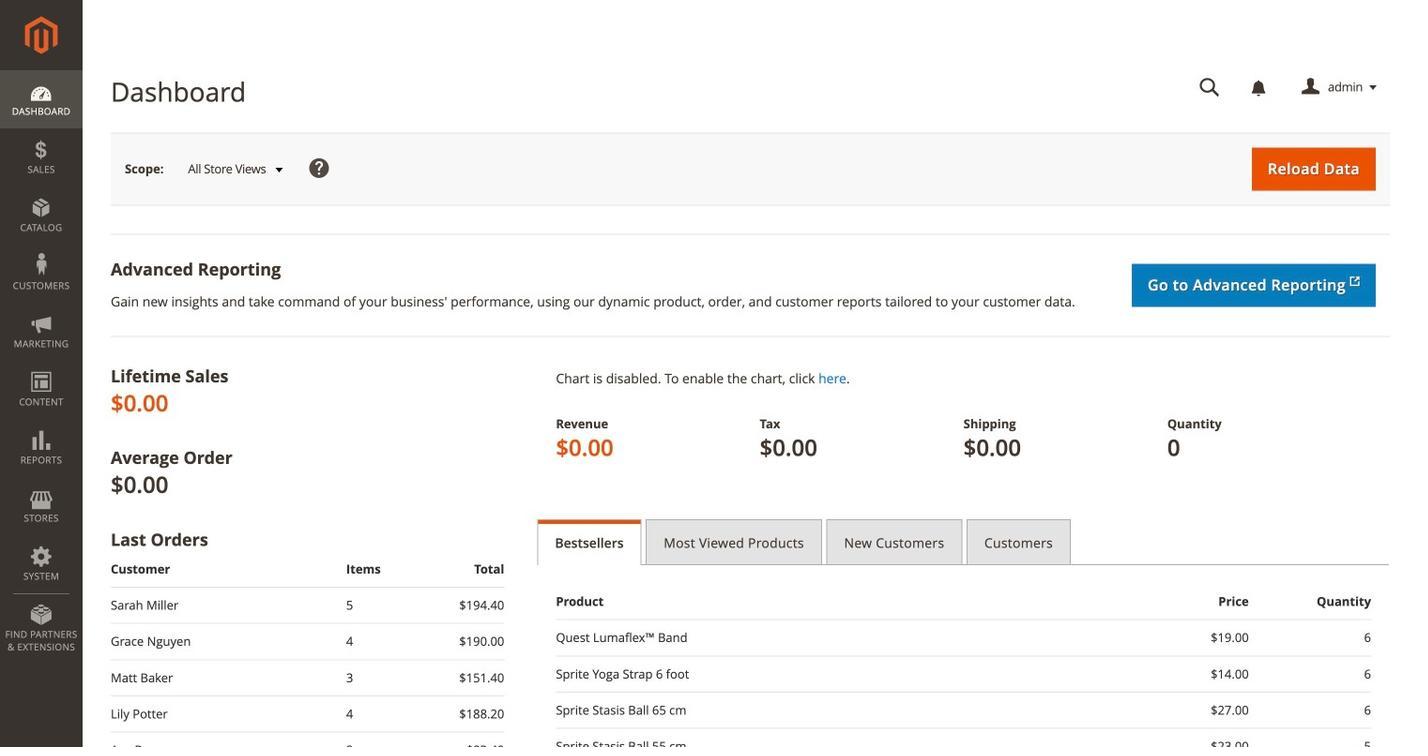 Task type: vqa. For each thing, say whether or not it's contained in the screenshot.
menu bar
yes



Task type: locate. For each thing, give the bounding box(es) containing it.
magento admin panel image
[[25, 16, 58, 54]]

tab list
[[537, 520, 1390, 566]]

None text field
[[1186, 71, 1233, 104]]

menu bar
[[0, 70, 83, 664]]



